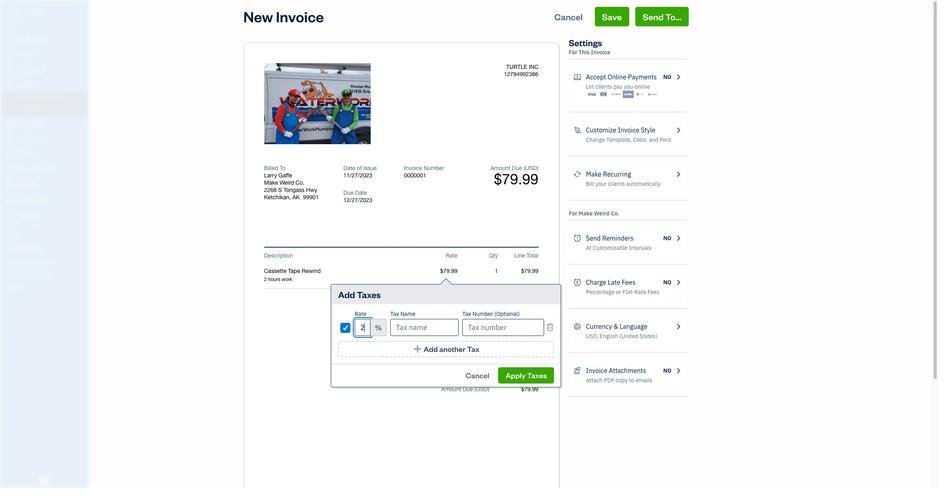 Task type: vqa. For each thing, say whether or not it's contained in the screenshot.


Task type: describe. For each thing, give the bounding box(es) containing it.
visa image
[[586, 90, 597, 98]]

customize
[[586, 126, 617, 134]]

usd,
[[586, 333, 599, 340]]

rate for tax number (optional)
[[355, 310, 367, 318]]

online
[[635, 83, 651, 90]]

bank connections image
[[6, 271, 87, 278]]

attach pdf copy to emails
[[586, 377, 653, 384]]

expense image
[[5, 135, 15, 143]]

for make weird co.
[[569, 210, 620, 217]]

gaffe
[[279, 172, 292, 179]]

1 vertical spatial clients
[[609, 180, 625, 188]]

settings image
[[6, 284, 87, 291]]

pay
[[614, 83, 623, 90]]

amount inside total amount paid
[[457, 365, 477, 371]]

2 vertical spatial make
[[579, 210, 593, 217]]

accept
[[586, 73, 607, 81]]

your
[[596, 180, 607, 188]]

save button
[[595, 7, 630, 26]]

main element
[[0, 0, 109, 488]]

2268
[[264, 187, 277, 193]]

bill your clients automatically
[[586, 180, 661, 188]]

Item Rate (USD) text field
[[440, 268, 458, 274]]

settings for this invoice
[[569, 37, 611, 56]]

settings
[[569, 37, 603, 48]]

save
[[602, 11, 622, 22]]

Enter an Item Description text field
[[264, 276, 417, 283]]

) for amount due ( usd )
[[488, 386, 490, 392]]

no for accept online payments
[[664, 73, 672, 81]]

mastercard image
[[599, 90, 610, 98]]

chart image
[[5, 196, 15, 205]]

change template, color, and font
[[586, 136, 672, 143]]

cancel button for apply taxes
[[459, 367, 497, 384]]

apps image
[[6, 232, 87, 239]]

Item Quantity text field
[[487, 268, 498, 274]]

$79.99 inside amount due ( usd ) $79.99
[[494, 171, 539, 188]]

states)
[[640, 333, 658, 340]]

reminders
[[603, 234, 634, 242]]

weird inside "larry gaffe make weird co. 2268 s tongass hwy ketchikan, ak  99901"
[[280, 179, 294, 186]]

due for amount due ( usd ) $79.99
[[512, 165, 523, 171]]

1 horizontal spatial fees
[[648, 288, 660, 296]]

percentage
[[586, 288, 615, 296]]

invoice number
[[404, 165, 444, 171]]

language
[[620, 322, 648, 330]]

hwy
[[306, 187, 318, 193]]

tax inside button
[[467, 344, 480, 354]]

Tax number text field
[[463, 319, 545, 336]]

ketchikan,
[[264, 194, 291, 200]]

0 vertical spatial fees
[[622, 278, 636, 286]]

latereminders image
[[574, 233, 582, 243]]

to...
[[666, 11, 682, 22]]

you
[[624, 83, 634, 90]]

cancel button for save
[[548, 7, 590, 26]]

12/27/2023
[[344, 197, 373, 203]]

send to... button
[[636, 7, 689, 26]]

tax name
[[391, 310, 416, 318]]

number for tax
[[473, 310, 493, 318]]

customize invoice style
[[586, 126, 656, 134]]

delete
[[299, 100, 318, 108]]

and
[[649, 136, 659, 143]]

charge
[[586, 278, 607, 286]]

plus image
[[413, 345, 423, 353]]

0 vertical spatial clients
[[596, 83, 613, 90]]

add taxes
[[338, 289, 381, 300]]

let clients pay you online
[[586, 83, 651, 90]]

style
[[641, 126, 656, 134]]

79.99 for 79.99
[[525, 324, 539, 330]]

intervals
[[629, 244, 652, 252]]

bill
[[586, 180, 595, 188]]

date inside due date 12/27/2023
[[355, 190, 367, 196]]

total amount paid
[[457, 356, 490, 371]]

new
[[244, 7, 273, 26]]

late
[[608, 278, 621, 286]]

turtle inc owner
[[6, 7, 43, 22]]

taxes for apply taxes
[[527, 371, 547, 380]]

delete image
[[299, 100, 338, 108]]

rate for line total
[[446, 252, 458, 259]]

chevronright image for accept online payments
[[675, 72, 683, 82]]

send to...
[[643, 11, 682, 22]]

apply
[[506, 371, 526, 380]]

&
[[614, 322, 619, 330]]

due date 12/27/2023
[[344, 190, 373, 203]]

image
[[319, 100, 338, 108]]

freshbooks image
[[38, 475, 51, 485]]

send reminders
[[586, 234, 634, 242]]

project image
[[5, 150, 15, 158]]

paid
[[478, 365, 490, 371]]

turtle for turtle inc owner
[[6, 7, 30, 15]]

add another tax button
[[338, 341, 555, 357]]

at
[[586, 244, 592, 252]]

( for amount due ( usd )
[[475, 386, 476, 392]]

or
[[616, 288, 622, 296]]

1 horizontal spatial weird
[[594, 210, 610, 217]]

bank image
[[648, 90, 659, 98]]

recurring
[[604, 170, 632, 178]]

apply taxes
[[506, 371, 547, 380]]

attach
[[586, 377, 603, 384]]

turtle for turtle inc 12794992386
[[507, 64, 528, 70]]

copy
[[616, 377, 628, 384]]

2 chevronright image from the top
[[675, 125, 683, 135]]

discover image
[[611, 90, 622, 98]]

automatically
[[627, 180, 661, 188]]

2 for from the top
[[569, 210, 578, 217]]

4 chevronright image from the top
[[675, 366, 683, 375]]

owner
[[6, 16, 21, 22]]

99901
[[303, 194, 319, 200]]

1 vertical spatial $79.99
[[522, 386, 539, 392]]

subtotal
[[468, 324, 490, 330]]

tax for tax number (optional)
[[463, 310, 471, 318]]

( for amount due ( usd ) $79.99
[[524, 165, 526, 171]]

tax number (optional)
[[463, 310, 520, 318]]

emails
[[636, 377, 653, 384]]

79.99 for 79.99 0.00
[[525, 356, 539, 362]]

template,
[[607, 136, 632, 143]]

no for send reminders
[[664, 235, 672, 242]]

currency & language
[[586, 322, 648, 330]]

co. inside "larry gaffe make weird co. 2268 s tongass hwy ketchikan, ak  99901"
[[296, 179, 305, 186]]

due for amount due ( usd )
[[463, 386, 473, 392]]

usd, english (united states)
[[586, 333, 658, 340]]

report image
[[5, 212, 15, 220]]

accept online payments
[[586, 73, 657, 81]]

payment image
[[5, 119, 15, 128]]

description
[[264, 252, 293, 259]]

Tax Rate (Percentage) text field
[[355, 319, 371, 336]]

taxes for add taxes
[[357, 289, 381, 300]]

apply taxes button
[[499, 367, 555, 384]]

cancel for save
[[555, 11, 583, 22]]

line total
[[515, 252, 539, 259]]



Task type: locate. For each thing, give the bounding box(es) containing it.
font
[[660, 136, 672, 143]]

amount for amount due ( usd ) $79.99
[[491, 165, 511, 171]]

paintbrush image
[[574, 125, 582, 135]]

currency
[[586, 322, 613, 330]]

0 horizontal spatial number
[[424, 165, 444, 171]]

co.
[[296, 179, 305, 186], [611, 210, 620, 217]]

2 vertical spatial due
[[463, 386, 473, 392]]

inc for turtle inc 12794992386
[[529, 64, 539, 70]]

another
[[440, 344, 466, 354]]

0 vertical spatial (
[[524, 165, 526, 171]]

invoice attachments
[[586, 367, 647, 375]]

4 no from the top
[[664, 367, 672, 374]]

1 horizontal spatial co.
[[611, 210, 620, 217]]

0 vertical spatial due
[[512, 165, 523, 171]]

0 horizontal spatial add
[[338, 289, 355, 300]]

chevronright image
[[675, 72, 683, 82], [675, 125, 683, 135], [675, 233, 683, 243]]

0 horizontal spatial co.
[[296, 179, 305, 186]]

0 vertical spatial turtle
[[6, 7, 30, 15]]

taxes
[[357, 289, 381, 300], [527, 371, 547, 380]]

Line Total (USD) text field
[[521, 268, 539, 274]]

1 vertical spatial due
[[344, 190, 354, 196]]

1 vertical spatial (
[[475, 386, 476, 392]]

(
[[524, 165, 526, 171], [475, 386, 476, 392]]

0 horizontal spatial turtle
[[6, 7, 30, 15]]

1 chevronright image from the top
[[675, 169, 683, 179]]

12/27/2023 button
[[344, 196, 392, 204]]

change
[[586, 136, 605, 143]]

fees
[[622, 278, 636, 286], [648, 288, 660, 296]]

total
[[527, 252, 539, 259], [478, 356, 490, 362]]

tax left name
[[391, 310, 399, 318]]

0 vertical spatial chevronright image
[[675, 72, 683, 82]]

1 horizontal spatial taxes
[[527, 371, 547, 380]]

Issue date in MM/DD/YYYY format text field
[[344, 172, 392, 179]]

0 vertical spatial make
[[586, 170, 602, 178]]

issue
[[364, 165, 377, 171]]

tax up total amount paid
[[467, 344, 480, 354]]

1 horizontal spatial cancel button
[[548, 7, 590, 26]]

) for amount due ( usd ) $79.99
[[537, 165, 539, 171]]

refresh image
[[574, 169, 582, 179]]

1 horizontal spatial add
[[424, 344, 438, 354]]

usd for amount due ( usd ) $79.99
[[526, 165, 537, 171]]

1 for from the top
[[569, 49, 578, 56]]

make up bill
[[586, 170, 602, 178]]

english
[[600, 333, 619, 340]]

1 vertical spatial usd
[[476, 386, 488, 392]]

0 vertical spatial $79.99
[[494, 171, 539, 188]]

turtle inside the turtle inc owner
[[6, 7, 30, 15]]

estimate image
[[5, 66, 15, 74]]

1 vertical spatial weird
[[594, 210, 610, 217]]

amount due ( usd ) $79.99
[[491, 165, 539, 188]]

1 vertical spatial rate
[[635, 288, 647, 296]]

amount inside amount due ( usd ) $79.99
[[491, 165, 511, 171]]

make down larry
[[264, 179, 278, 186]]

number for invoice
[[424, 165, 444, 171]]

co. up reminders
[[611, 210, 620, 217]]

0 horizontal spatial )
[[488, 386, 490, 392]]

for up latereminders icon
[[569, 210, 578, 217]]

2 horizontal spatial rate
[[635, 288, 647, 296]]

percentage or flat-rate fees
[[586, 288, 660, 296]]

1 vertical spatial amount
[[457, 365, 477, 371]]

0 horizontal spatial usd
[[476, 386, 488, 392]]

send inside send to... button
[[643, 11, 664, 22]]

apple pay image
[[636, 90, 646, 98]]

0 horizontal spatial send
[[586, 234, 601, 242]]

0 horizontal spatial fees
[[622, 278, 636, 286]]

delete tax image
[[546, 323, 555, 332]]

co. up tongass
[[296, 179, 305, 186]]

0 vertical spatial total
[[527, 252, 539, 259]]

Tax name text field
[[391, 319, 459, 336]]

no for invoice attachments
[[664, 367, 672, 374]]

79.99
[[525, 324, 539, 330], [525, 356, 539, 362]]

0.00 up 79.99 0.00
[[528, 340, 539, 346]]

inc inside the turtle inc owner
[[31, 7, 43, 15]]

1 horizontal spatial rate
[[446, 252, 458, 259]]

0 vertical spatial rate
[[446, 252, 458, 259]]

cancel up amount due ( usd )
[[466, 371, 490, 380]]

total up paid
[[478, 356, 490, 362]]

send up "at" on the bottom
[[586, 234, 601, 242]]

add another tax
[[424, 344, 480, 354]]

3 chevronright image from the top
[[675, 322, 683, 331]]

tax for tax
[[481, 340, 490, 346]]

rate right 'or'
[[635, 288, 647, 296]]

invoices image
[[574, 366, 582, 375]]

rate up item rate (usd) text box in the bottom left of the page
[[446, 252, 458, 259]]

let
[[586, 83, 594, 90]]

cancel button up amount due ( usd )
[[459, 367, 497, 384]]

pdf
[[604, 377, 615, 384]]

0 vertical spatial )
[[537, 165, 539, 171]]

billed
[[264, 165, 278, 171]]

turtle inc 12794992386
[[504, 64, 539, 77]]

2 no from the top
[[664, 235, 672, 242]]

cancel button up settings
[[548, 7, 590, 26]]

0.00 up apply taxes
[[528, 363, 539, 369]]

0.00 inside 79.99 0.00
[[528, 363, 539, 369]]

79.99 up apply taxes
[[525, 356, 539, 362]]

0 horizontal spatial weird
[[280, 179, 294, 186]]

amount
[[491, 165, 511, 171], [457, 365, 477, 371], [442, 386, 462, 392]]

1 horizontal spatial usd
[[526, 165, 537, 171]]

date up the 12/27/2023
[[355, 190, 367, 196]]

0 horizontal spatial cancel
[[466, 371, 490, 380]]

)
[[537, 165, 539, 171], [488, 386, 490, 392]]

to
[[630, 377, 635, 384]]

0 vertical spatial date
[[344, 165, 356, 171]]

2 vertical spatial chevronright image
[[675, 233, 683, 243]]

1 horizontal spatial send
[[643, 11, 664, 22]]

1 vertical spatial 0.00
[[528, 363, 539, 369]]

1 horizontal spatial due
[[463, 386, 473, 392]]

3 no from the top
[[664, 279, 672, 286]]

2 0.00 from the top
[[528, 363, 539, 369]]

add
[[338, 289, 355, 300], [424, 344, 438, 354]]

this
[[579, 49, 590, 56]]

2 chevronright image from the top
[[675, 277, 683, 287]]

(optional)
[[495, 310, 520, 318]]

attachments
[[609, 367, 647, 375]]

tax
[[391, 310, 399, 318], [463, 310, 471, 318], [481, 340, 490, 346], [467, 344, 480, 354]]

) down paid
[[488, 386, 490, 392]]

number up enter an invoice # text box
[[424, 165, 444, 171]]

1 vertical spatial 79.99
[[525, 356, 539, 362]]

total right line
[[527, 252, 539, 259]]

79.99 0.00
[[525, 356, 539, 369]]

date of issue
[[344, 165, 377, 171]]

usd inside amount due ( usd ) $79.99
[[526, 165, 537, 171]]

billed to
[[264, 165, 286, 171]]

tax down subtotal
[[481, 340, 490, 346]]

cancel button
[[548, 7, 590, 26], [459, 367, 497, 384]]

send for send to...
[[643, 11, 664, 22]]

1 vertical spatial turtle
[[507, 64, 528, 70]]

larry gaffe make weird co. 2268 s tongass hwy ketchikan, ak  99901
[[264, 172, 319, 200]]

3 chevronright image from the top
[[675, 233, 683, 243]]

( inside amount due ( usd ) $79.99
[[524, 165, 526, 171]]

make up latereminders icon
[[579, 210, 593, 217]]

send
[[643, 11, 664, 22], [586, 234, 601, 242]]

cancel for apply taxes
[[466, 371, 490, 380]]

1 vertical spatial date
[[355, 190, 367, 196]]

at customizable intervals
[[586, 244, 652, 252]]

tax up subtotal
[[463, 310, 471, 318]]

2 horizontal spatial due
[[512, 165, 523, 171]]

american express image
[[623, 90, 634, 98]]

due inside amount due ( usd ) $79.99
[[512, 165, 523, 171]]

weird
[[280, 179, 294, 186], [594, 210, 610, 217]]

onlinesales image
[[574, 72, 582, 82]]

1 vertical spatial co.
[[611, 210, 620, 217]]

team members image
[[6, 245, 87, 252]]

number
[[424, 165, 444, 171], [473, 310, 493, 318]]

0 horizontal spatial inc
[[31, 7, 43, 15]]

Enter an Invoice # text field
[[404, 172, 427, 179]]

0 vertical spatial cancel
[[555, 11, 583, 22]]

79.99 left the delete tax "image"
[[525, 324, 539, 330]]

0 vertical spatial inc
[[31, 7, 43, 15]]

0 vertical spatial 0.00
[[528, 340, 539, 346]]

add for add taxes
[[338, 289, 355, 300]]

0 horizontal spatial (
[[475, 386, 476, 392]]

0 vertical spatial taxes
[[357, 289, 381, 300]]

1 horizontal spatial inc
[[529, 64, 539, 70]]

0 vertical spatial co.
[[296, 179, 305, 186]]

1 vertical spatial )
[[488, 386, 490, 392]]

(united
[[620, 333, 639, 340]]

0 horizontal spatial cancel button
[[459, 367, 497, 384]]

to
[[280, 165, 286, 171]]

1 vertical spatial cancel button
[[459, 367, 497, 384]]

clients down recurring
[[609, 180, 625, 188]]

0 horizontal spatial taxes
[[357, 289, 381, 300]]

fees right flat-
[[648, 288, 660, 296]]

date
[[344, 165, 356, 171], [355, 190, 367, 196]]

timer image
[[5, 166, 15, 174]]

1 horizontal spatial total
[[527, 252, 539, 259]]

0 vertical spatial send
[[643, 11, 664, 22]]

1 horizontal spatial turtle
[[507, 64, 528, 70]]

s
[[278, 187, 282, 193]]

1 vertical spatial for
[[569, 210, 578, 217]]

1 horizontal spatial (
[[524, 165, 526, 171]]

qty
[[489, 252, 498, 259]]

tongass
[[284, 187, 305, 193]]

1 horizontal spatial )
[[537, 165, 539, 171]]

0 horizontal spatial total
[[478, 356, 490, 362]]

latefees image
[[574, 277, 582, 287]]

for left "this"
[[569, 49, 578, 56]]

1 0.00 from the top
[[528, 340, 539, 346]]

1 vertical spatial fees
[[648, 288, 660, 296]]

1 horizontal spatial number
[[473, 310, 493, 318]]

add for add another tax
[[424, 344, 438, 354]]

chevronright image
[[675, 169, 683, 179], [675, 277, 683, 287], [675, 322, 683, 331], [675, 366, 683, 375]]

no for charge late fees
[[664, 279, 672, 286]]

flat-
[[623, 288, 635, 296]]

client image
[[5, 51, 15, 59]]

1 no from the top
[[664, 73, 672, 81]]

larry
[[264, 172, 277, 179]]

date left of
[[344, 165, 356, 171]]

0 vertical spatial for
[[569, 49, 578, 56]]

inc
[[31, 7, 43, 15], [529, 64, 539, 70]]

taxes down enter an item description "text box"
[[357, 289, 381, 300]]

number up subtotal
[[473, 310, 493, 318]]

turtle up 'owner'
[[6, 7, 30, 15]]

clients down the accept
[[596, 83, 613, 90]]

0 vertical spatial usd
[[526, 165, 537, 171]]

for inside settings for this invoice
[[569, 49, 578, 56]]

2 79.99 from the top
[[525, 356, 539, 362]]

chevronright image for send reminders
[[675, 233, 683, 243]]

cancel up settings
[[555, 11, 583, 22]]

0 vertical spatial weird
[[280, 179, 294, 186]]

0 vertical spatial amount
[[491, 165, 511, 171]]

1 vertical spatial inc
[[529, 64, 539, 70]]

2 vertical spatial rate
[[355, 310, 367, 318]]

send for send reminders
[[586, 234, 601, 242]]

taxes down 79.99 0.00
[[527, 371, 547, 380]]

name
[[401, 310, 416, 318]]

add down enter an item description "text box"
[[338, 289, 355, 300]]

1 vertical spatial make
[[264, 179, 278, 186]]

make
[[586, 170, 602, 178], [264, 179, 278, 186], [579, 210, 593, 217]]

charge late fees
[[586, 278, 636, 286]]

fees up flat-
[[622, 278, 636, 286]]

) inside amount due ( usd ) $79.99
[[537, 165, 539, 171]]

add inside button
[[424, 344, 438, 354]]

amount for amount due ( usd )
[[442, 386, 462, 392]]

make inside "larry gaffe make weird co. 2268 s tongass hwy ketchikan, ak  99901"
[[264, 179, 278, 186]]

0 vertical spatial cancel button
[[548, 7, 590, 26]]

usd
[[526, 165, 537, 171], [476, 386, 488, 392]]

rate up tax rate (percentage) text field at the left of the page
[[355, 310, 367, 318]]

0 vertical spatial 79.99
[[525, 324, 539, 330]]

1 vertical spatial add
[[424, 344, 438, 354]]

1 vertical spatial send
[[586, 234, 601, 242]]

2 vertical spatial amount
[[442, 386, 462, 392]]

1 vertical spatial cancel
[[466, 371, 490, 380]]

1 chevronright image from the top
[[675, 72, 683, 82]]

line
[[515, 252, 525, 259]]

currencyandlanguage image
[[574, 322, 582, 331]]

1 vertical spatial total
[[478, 356, 490, 362]]

invoice image
[[5, 81, 15, 90]]

check image
[[342, 324, 350, 332]]

0 horizontal spatial due
[[344, 190, 354, 196]]

weird down gaffe
[[280, 179, 294, 186]]

) left refresh icon
[[537, 165, 539, 171]]

items and services image
[[6, 258, 87, 265]]

total inside total amount paid
[[478, 356, 490, 362]]

turtle up 12794992386
[[507, 64, 528, 70]]

12794992386
[[504, 71, 539, 77]]

new invoice
[[244, 7, 324, 26]]

weird up send reminders
[[594, 210, 610, 217]]

money image
[[5, 181, 15, 189]]

taxes inside apply taxes button
[[527, 371, 547, 380]]

1 vertical spatial number
[[473, 310, 493, 318]]

due inside due date 12/27/2023
[[344, 190, 354, 196]]

0 vertical spatial number
[[424, 165, 444, 171]]

amount due ( usd )
[[442, 386, 490, 392]]

online
[[608, 73, 627, 81]]

dashboard image
[[5, 35, 15, 43]]

send left to...
[[643, 11, 664, 22]]

0 vertical spatial add
[[338, 289, 355, 300]]

Enter an Item Name text field
[[264, 267, 417, 275]]

0 horizontal spatial rate
[[355, 310, 367, 318]]

add right plus icon
[[424, 344, 438, 354]]

invoice
[[276, 7, 324, 26], [591, 49, 611, 56], [618, 126, 640, 134], [404, 165, 422, 171], [586, 367, 608, 375]]

inc for turtle inc owner
[[31, 7, 43, 15]]

turtle inside turtle inc 12794992386
[[507, 64, 528, 70]]

1 vertical spatial taxes
[[527, 371, 547, 380]]

color,
[[633, 136, 648, 143]]

1 vertical spatial chevronright image
[[675, 125, 683, 135]]

1 79.99 from the top
[[525, 324, 539, 330]]

usd for amount due ( usd )
[[476, 386, 488, 392]]

invoice inside settings for this invoice
[[591, 49, 611, 56]]

0.00
[[528, 340, 539, 346], [528, 363, 539, 369]]

tax for tax name
[[391, 310, 399, 318]]

turtle
[[6, 7, 30, 15], [507, 64, 528, 70]]

inc inside turtle inc 12794992386
[[529, 64, 539, 70]]

1 horizontal spatial cancel
[[555, 11, 583, 22]]



